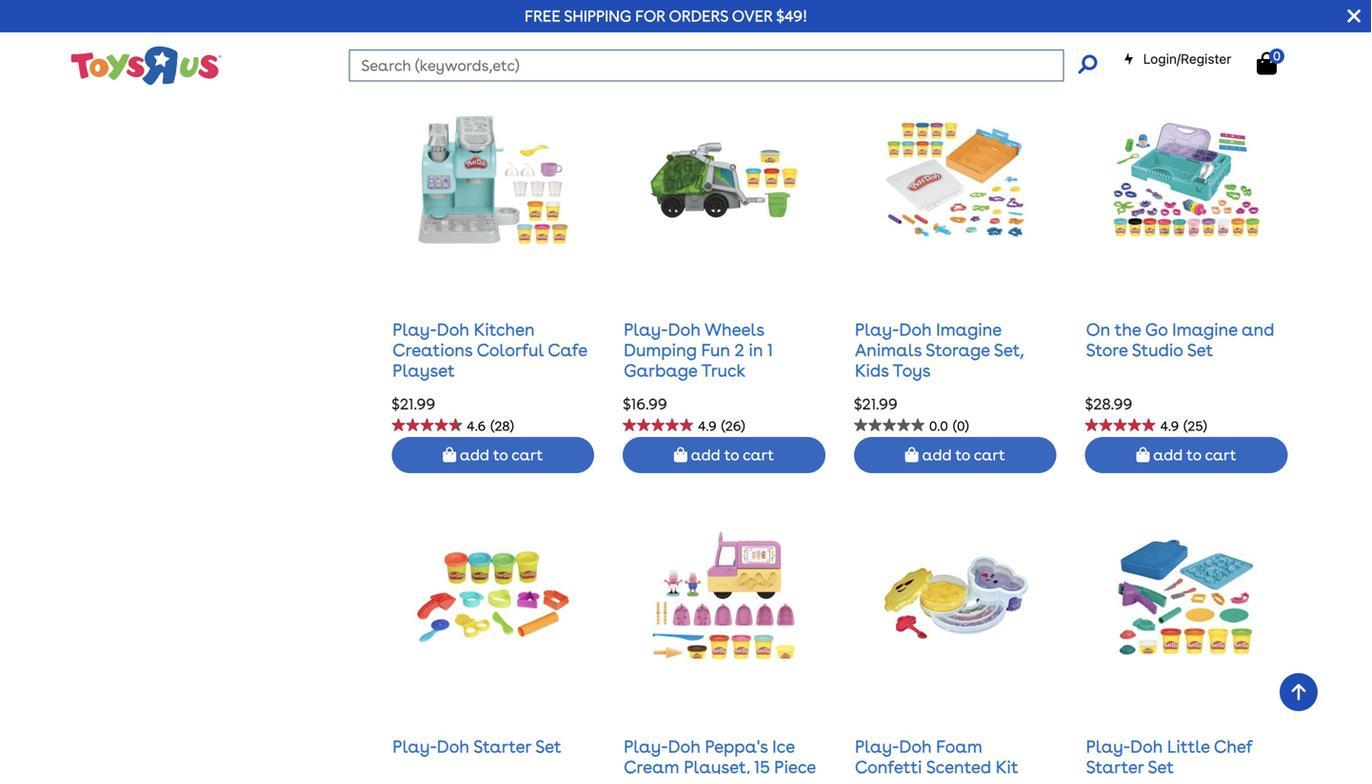 Task type: locate. For each thing, give the bounding box(es) containing it.
0 vertical spatial set
[[1188, 340, 1214, 361]]

playset
[[393, 361, 455, 381]]

shopping bag image
[[443, 30, 456, 45], [674, 30, 688, 45], [906, 30, 919, 45], [1257, 52, 1277, 75], [1137, 447, 1150, 462]]

colorful
[[477, 340, 544, 361]]

add to cart
[[456, 29, 543, 47], [688, 29, 774, 47], [919, 29, 1006, 47], [1150, 29, 1237, 47], [456, 446, 543, 464], [688, 446, 774, 464], [919, 446, 1006, 464], [1150, 446, 1237, 464]]

0.0 (0)
[[929, 418, 969, 434]]

4.6 (28)
[[467, 418, 514, 434]]

play-doh peppa's ice cream playset, 15 piece image
[[646, 502, 803, 693]]

set
[[1188, 340, 1214, 361], [535, 737, 562, 757], [1148, 757, 1174, 774]]

1 4.9 from the left
[[698, 418, 717, 434]]

play- inside play-doh kitchen creations colorful cafe playset
[[393, 320, 437, 340]]

doh for wheels
[[668, 320, 701, 340]]

doh inside "play-doh imagine animals storage set, kids toys"
[[899, 320, 932, 340]]

shopping bag image
[[1137, 30, 1150, 45], [443, 447, 456, 462], [674, 447, 688, 462], [906, 447, 919, 462]]

doh
[[437, 320, 470, 340], [668, 320, 701, 340], [899, 320, 932, 340], [437, 737, 470, 757], [668, 737, 701, 757], [899, 737, 932, 757], [1131, 737, 1163, 757]]

play-doh imagine animals storage set, kids toys
[[855, 320, 1024, 381]]

3.7
[[698, 1, 715, 17]]

shopping bag image down playset
[[443, 447, 456, 462]]

doh inside the 'play-doh peppa's ice cream playset, 15 piece'
[[668, 737, 701, 757]]

play-doh kitchen creations colorful cafe playset
[[393, 320, 587, 381]]

starter
[[474, 737, 531, 757], [1086, 757, 1144, 774]]

$16.99
[[623, 395, 667, 413]]

$28.99
[[1085, 395, 1133, 413]]

play- inside play-doh foam confetti scented kit
[[855, 737, 899, 757]]

play-doh foam confetti scented kit
[[855, 737, 1019, 774]]

1 vertical spatial starter
[[1086, 757, 1144, 774]]

play- inside the play-doh wheels dumping fun 2 in 1 garbage truck
[[624, 320, 668, 340]]

2 horizontal spatial set
[[1188, 340, 1214, 361]]

doh inside play-doh foam confetti scented kit
[[899, 737, 932, 757]]

4.9 left '(26)'
[[698, 418, 717, 434]]

1 horizontal spatial $21.99
[[854, 395, 898, 413]]

0
[[1274, 48, 1281, 63]]

little
[[1168, 737, 1210, 757]]

the
[[1115, 320, 1142, 340]]

play-doh starter set
[[393, 737, 562, 757]]

play-doh wheels dumping fun 2 in 1 garbage truck link
[[624, 320, 773, 381]]

0 horizontal spatial starter
[[474, 737, 531, 757]]

studio
[[1132, 340, 1184, 361]]

add
[[460, 29, 489, 47], [691, 29, 721, 47], [922, 29, 952, 47], [1154, 29, 1183, 47], [460, 446, 489, 464], [691, 446, 721, 464], [922, 446, 952, 464], [1154, 446, 1183, 464]]

play-doh wheels dumping fun 2 in 1 garbage truck
[[624, 320, 773, 381]]

shopping bag image down toys
[[906, 447, 919, 462]]

cart
[[512, 29, 543, 47], [743, 29, 774, 47], [974, 29, 1006, 47], [1205, 29, 1237, 47], [512, 446, 543, 464], [743, 446, 774, 464], [974, 446, 1006, 464], [1205, 446, 1237, 464]]

1 horizontal spatial imagine
[[1173, 320, 1238, 340]]

play-
[[393, 320, 437, 340], [624, 320, 668, 340], [855, 320, 899, 340], [393, 737, 437, 757], [624, 737, 668, 757], [855, 737, 899, 757], [1086, 737, 1131, 757]]

2
[[735, 340, 745, 361]]

None search field
[[349, 50, 1098, 81]]

imagine up storage
[[936, 320, 1002, 340]]

toys r us image
[[69, 44, 222, 87]]

2 imagine from the left
[[1173, 320, 1238, 340]]

$21.99 down kids
[[854, 395, 898, 413]]

$49!
[[776, 7, 808, 25]]

2 $21.99 from the left
[[854, 395, 898, 413]]

1 horizontal spatial set
[[1148, 757, 1174, 774]]

kit
[[996, 757, 1019, 774]]

playset,
[[684, 757, 750, 774]]

play- inside "play-doh imagine animals storage set, kids toys"
[[855, 320, 899, 340]]

shopping bag image down garbage
[[674, 447, 688, 462]]

play- for play-doh wheels dumping fun 2 in 1 garbage truck
[[624, 320, 668, 340]]

starter inside the "play-doh little chef starter set"
[[1086, 757, 1144, 774]]

$21.99
[[392, 395, 435, 413], [854, 395, 898, 413]]

play- inside the 'play-doh peppa's ice cream playset, 15 piece'
[[624, 737, 668, 757]]

shopping bag image for play-doh imagine animals storage set, kids toys
[[906, 447, 919, 462]]

2 4.9 from the left
[[1161, 418, 1179, 434]]

1 horizontal spatial 4.9
[[1161, 418, 1179, 434]]

add to cart button
[[392, 20, 594, 56], [623, 20, 826, 56], [854, 20, 1057, 56], [1085, 20, 1288, 56], [392, 437, 594, 473], [623, 437, 826, 473], [854, 437, 1057, 473], [1085, 437, 1288, 473]]

$21.99 for playset
[[392, 395, 435, 413]]

to
[[493, 29, 508, 47], [724, 29, 739, 47], [956, 29, 971, 47], [1187, 29, 1202, 47], [493, 446, 508, 464], [724, 446, 739, 464], [956, 446, 971, 464], [1187, 446, 1202, 464]]

0 horizontal spatial imagine
[[936, 320, 1002, 340]]

go
[[1146, 320, 1168, 340]]

1 $21.99 from the left
[[392, 395, 435, 413]]

animals
[[855, 340, 922, 361]]

on
[[1086, 320, 1111, 340]]

Enter Keyword or Item No. search field
[[349, 50, 1064, 81]]

doh for foam
[[899, 737, 932, 757]]

4.9 for studio
[[1161, 418, 1179, 434]]

doh for imagine
[[899, 320, 932, 340]]

play- for play-doh foam confetti scented kit
[[855, 737, 899, 757]]

play- for play-doh starter set
[[393, 737, 437, 757]]

1 imagine from the left
[[936, 320, 1002, 340]]

peppa's
[[705, 737, 768, 757]]

1 horizontal spatial starter
[[1086, 757, 1144, 774]]

on the go imagine and store studio set
[[1086, 320, 1275, 361]]

free shipping for orders over $49! link
[[525, 7, 808, 25]]

play-doh peppa's ice cream playset, 15 piece link
[[624, 737, 816, 774]]

doh inside the play-doh wheels dumping fun 2 in 1 garbage truck
[[668, 320, 701, 340]]

$21.99 down playset
[[392, 395, 435, 413]]

0 horizontal spatial 4.9
[[698, 418, 717, 434]]

doh inside the "play-doh little chef starter set"
[[1131, 737, 1163, 757]]

play- inside the "play-doh little chef starter set"
[[1086, 737, 1131, 757]]

piece
[[775, 757, 816, 774]]

2 vertical spatial set
[[1148, 757, 1174, 774]]

imagine right go
[[1173, 320, 1238, 340]]

0 horizontal spatial set
[[535, 737, 562, 757]]

imagine
[[936, 320, 1002, 340], [1173, 320, 1238, 340]]

cream
[[624, 757, 680, 774]]

4.9 left (25)
[[1161, 418, 1179, 434]]

0 horizontal spatial $21.99
[[392, 395, 435, 413]]

login/register button
[[1124, 50, 1232, 69]]

close button image
[[1348, 6, 1361, 27]]

doh inside play-doh kitchen creations colorful cafe playset
[[437, 320, 470, 340]]

(3)
[[720, 1, 735, 17]]

fun
[[701, 340, 731, 361]]

4.9
[[698, 418, 717, 434], [1161, 418, 1179, 434]]

chef
[[1214, 737, 1253, 757]]

in
[[749, 340, 763, 361]]

wheels
[[705, 320, 765, 340]]



Task type: describe. For each thing, give the bounding box(es) containing it.
imagine inside 'on the go imagine and store studio set'
[[1173, 320, 1238, 340]]

4.9 (26)
[[698, 418, 745, 434]]

dumping
[[624, 340, 697, 361]]

kitchen
[[474, 320, 535, 340]]

play-doh foam confetti scented kit link
[[855, 737, 1019, 774]]

set inside the "play-doh little chef starter set"
[[1148, 757, 1174, 774]]

play-doh imagine animals storage set, kids toys image
[[877, 85, 1034, 276]]

play-doh little chef starter set image
[[1109, 502, 1265, 693]]

shopping bag image for play-doh wheels dumping fun 2 in 1 garbage truck
[[674, 447, 688, 462]]

kids
[[855, 361, 889, 381]]

shipping
[[564, 7, 632, 25]]

$21.99 for kids
[[854, 395, 898, 413]]

for
[[635, 7, 666, 25]]

garbage
[[624, 361, 698, 381]]

over
[[732, 7, 773, 25]]

4.9 for in
[[698, 418, 717, 434]]

toys
[[893, 361, 931, 381]]

free
[[525, 7, 561, 25]]

1 vertical spatial set
[[535, 737, 562, 757]]

play-doh peppa's ice cream playset, 15 piece
[[624, 737, 816, 774]]

play-doh little chef starter set link
[[1086, 737, 1253, 774]]

play- for play-doh little chef starter set
[[1086, 737, 1131, 757]]

15
[[754, 757, 770, 774]]

shopping bag image inside 0 link
[[1257, 52, 1277, 75]]

free shipping for orders over $49!
[[525, 7, 808, 25]]

play-doh little chef starter set
[[1086, 737, 1253, 774]]

confetti
[[855, 757, 923, 774]]

(26)
[[722, 418, 745, 434]]

set,
[[994, 340, 1024, 361]]

play-doh wheels dumping fun 2 in 1 garbage truck image
[[646, 85, 803, 276]]

set inside 'on the go imagine and store studio set'
[[1188, 340, 1214, 361]]

cafe
[[548, 340, 587, 361]]

(25)
[[1184, 418, 1208, 434]]

and
[[1242, 320, 1275, 340]]

4.6
[[467, 418, 486, 434]]

(28)
[[491, 418, 514, 434]]

play-doh imagine animals storage set, kids toys link
[[855, 320, 1024, 381]]

orders
[[669, 7, 729, 25]]

play-doh kitchen creations colorful cafe playset link
[[393, 320, 587, 381]]

store
[[1086, 340, 1128, 361]]

doh for peppa's
[[668, 737, 701, 757]]

foam
[[936, 737, 983, 757]]

on the go imagine and store studio set image
[[1109, 85, 1265, 276]]

shopping bag image up login/register button
[[1137, 30, 1150, 45]]

imagine inside "play-doh imagine animals storage set, kids toys"
[[936, 320, 1002, 340]]

play-doh starter set link
[[393, 737, 562, 757]]

4.9 (25)
[[1161, 418, 1208, 434]]

ice
[[773, 737, 795, 757]]

3.7 (3)
[[698, 1, 735, 17]]

shopping bag image for play-doh kitchen creations colorful cafe playset
[[443, 447, 456, 462]]

doh for little
[[1131, 737, 1163, 757]]

play-doh foam confetti scented kit image
[[877, 502, 1034, 693]]

login/register
[[1144, 51, 1232, 67]]

play- for play-doh peppa's ice cream playset, 15 piece
[[624, 737, 668, 757]]

play-doh starter set image
[[415, 502, 571, 693]]

0.0
[[929, 418, 949, 434]]

1
[[767, 340, 773, 361]]

0 vertical spatial starter
[[474, 737, 531, 757]]

play- for play-doh kitchen creations colorful cafe playset
[[393, 320, 437, 340]]

doh for kitchen
[[437, 320, 470, 340]]

0 link
[[1257, 48, 1297, 76]]

on the go imagine and store studio set link
[[1086, 320, 1275, 361]]

(0)
[[953, 418, 969, 434]]

play- for play-doh imagine animals storage set, kids toys
[[855, 320, 899, 340]]

creations
[[393, 340, 473, 361]]

truck
[[702, 361, 746, 381]]

storage
[[926, 340, 990, 361]]

play-doh kitchen creations colorful cafe playset image
[[415, 85, 571, 276]]

scented
[[927, 757, 992, 774]]

doh for starter
[[437, 737, 470, 757]]



Task type: vqa. For each thing, say whether or not it's contained in the screenshot.
the shop
no



